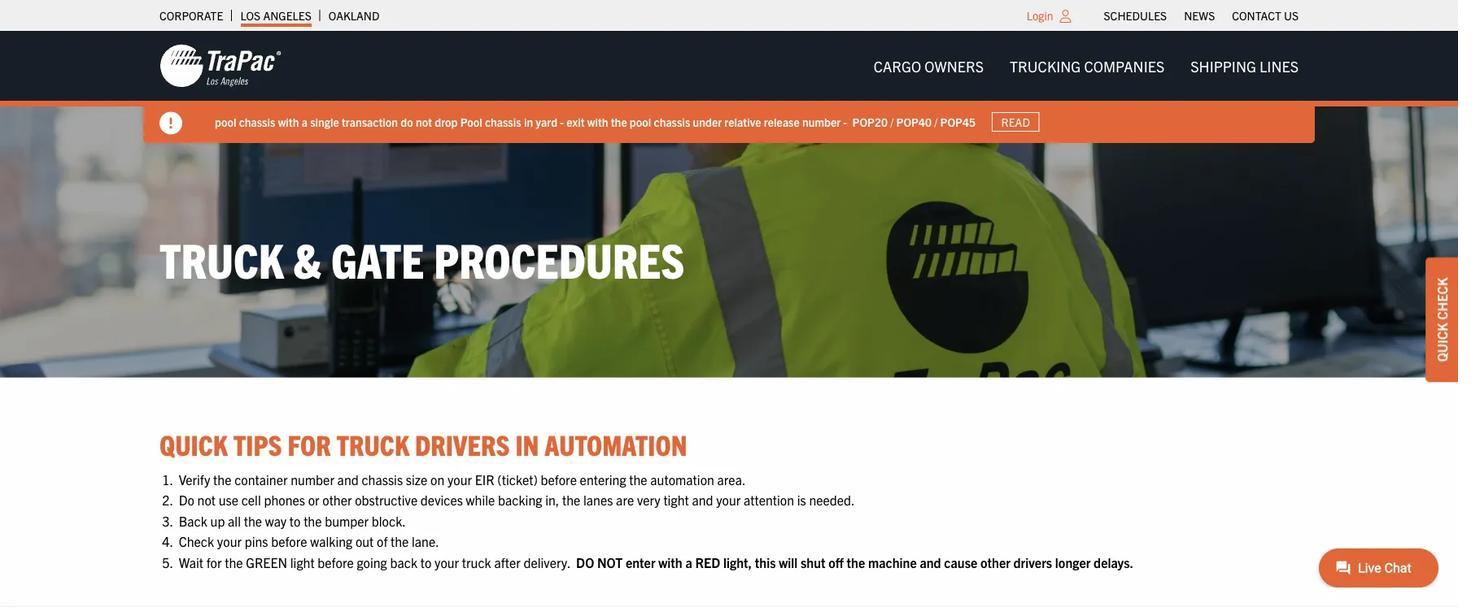Task type: locate. For each thing, give the bounding box(es) containing it.
/
[[891, 114, 894, 129], [934, 114, 938, 129]]

truck
[[160, 229, 284, 288], [337, 427, 409, 462]]

not inside 'verify the container number and chassis size on your eir (ticket) before entering the automation area. do not use cell phones or other obstructive devices while backing in, the lanes are very tight and your attention is needed. back up all the way to the bumper block. check your pins before walking out of the lane. wait for the green light before going back to your truck after delivery. do not enter with a red light, this will shut off the machine and cause other drivers longer delays.'
[[197, 492, 216, 509]]

0 vertical spatial number
[[802, 114, 841, 129]]

1 horizontal spatial other
[[981, 555, 1011, 571]]

corporate
[[160, 8, 223, 23]]

1 horizontal spatial truck
[[337, 427, 409, 462]]

banner
[[0, 31, 1458, 143]]

lines
[[1260, 57, 1299, 75]]

with right exit
[[587, 114, 608, 129]]

menu bar up shipping
[[1095, 4, 1307, 27]]

menu bar inside banner
[[861, 49, 1312, 82]]

1 horizontal spatial -
[[843, 114, 847, 129]]

1 vertical spatial for
[[206, 555, 222, 571]]

your down lane. at the left of the page
[[435, 555, 459, 571]]

1 vertical spatial and
[[692, 492, 713, 509]]

corporate link
[[160, 4, 223, 27]]

2 vertical spatial and
[[920, 555, 941, 571]]

pop40
[[896, 114, 932, 129]]

chassis left 'under'
[[654, 114, 690, 129]]

oakland
[[329, 8, 380, 23]]

red
[[695, 555, 720, 571]]

1 horizontal spatial pool
[[630, 114, 651, 129]]

quick inside main content
[[160, 427, 228, 462]]

1 horizontal spatial number
[[802, 114, 841, 129]]

quick for quick tips for truck drivers in automation
[[160, 427, 228, 462]]

number up or
[[291, 472, 334, 488]]

drivers longer
[[1014, 555, 1091, 571]]

and
[[337, 472, 359, 488], [692, 492, 713, 509], [920, 555, 941, 571]]

quick tips for truck drivers in automation main content
[[143, 427, 1315, 608]]

1 horizontal spatial to
[[421, 555, 432, 571]]

/ left "pop45"
[[934, 114, 938, 129]]

0 horizontal spatial number
[[291, 472, 334, 488]]

- left "pop20"
[[843, 114, 847, 129]]

is
[[797, 492, 806, 509]]

before up light
[[271, 534, 307, 550]]

not right the do
[[416, 114, 432, 129]]

pool
[[460, 114, 482, 129]]

0 horizontal spatial and
[[337, 472, 359, 488]]

to down lane. at the left of the page
[[421, 555, 432, 571]]

and right tight
[[692, 492, 713, 509]]

with left single
[[278, 114, 299, 129]]

1 horizontal spatial for
[[288, 427, 331, 462]]

machine
[[868, 555, 917, 571]]

cause
[[944, 555, 978, 571]]

your
[[448, 472, 472, 488], [716, 492, 741, 509], [217, 534, 242, 550], [435, 555, 459, 571]]

release
[[764, 114, 800, 129]]

lanes
[[583, 492, 613, 509]]

transaction
[[342, 114, 398, 129]]

menu bar
[[1095, 4, 1307, 27], [861, 49, 1312, 82]]

attention
[[744, 492, 794, 509]]

1 / from the left
[[891, 114, 894, 129]]

cargo owners
[[874, 57, 984, 75]]

1 horizontal spatial not
[[416, 114, 432, 129]]

1 vertical spatial not
[[197, 492, 216, 509]]

-
[[560, 114, 564, 129], [843, 114, 847, 129]]

back
[[390, 555, 418, 571]]

verify
[[179, 472, 210, 488]]

to right way
[[290, 513, 301, 529]]

in
[[524, 114, 533, 129], [516, 427, 539, 462]]

shut
[[801, 555, 826, 571]]

of
[[377, 534, 388, 550]]

1 vertical spatial truck
[[337, 427, 409, 462]]

cargo owners link
[[861, 49, 997, 82]]

needed.
[[809, 492, 855, 509]]

not
[[416, 114, 432, 129], [197, 492, 216, 509]]

very
[[637, 492, 661, 509]]

other
[[322, 492, 352, 509], [981, 555, 1011, 571]]

before up the in, the
[[541, 472, 577, 488]]

in inside banner
[[524, 114, 533, 129]]

0 horizontal spatial /
[[891, 114, 894, 129]]

schedules link
[[1104, 4, 1167, 27]]

1 vertical spatial before
[[271, 534, 307, 550]]

the right exit
[[611, 114, 627, 129]]

0 horizontal spatial not
[[197, 492, 216, 509]]

number inside 'verify the container number and chassis size on your eir (ticket) before entering the automation area. do not use cell phones or other obstructive devices while backing in, the lanes are very tight and your attention is needed. back up all the way to the bumper block. check your pins before walking out of the lane. wait for the green light before going back to your truck after delivery. do not enter with a red light, this will shut off the machine and cause other drivers longer delays.'
[[291, 472, 334, 488]]

0 vertical spatial quick
[[1434, 323, 1450, 362]]

2 vertical spatial before
[[318, 555, 354, 571]]

menu bar down 'light' image
[[861, 49, 1312, 82]]

quick
[[1434, 323, 1450, 362], [160, 427, 228, 462]]

to
[[290, 513, 301, 529], [421, 555, 432, 571]]

1 horizontal spatial /
[[934, 114, 938, 129]]

menu bar containing cargo owners
[[861, 49, 1312, 82]]

/ right "pop20"
[[891, 114, 894, 129]]

your down all
[[217, 534, 242, 550]]

for right tips on the left bottom
[[288, 427, 331, 462]]

way
[[265, 513, 287, 529]]

1 vertical spatial quick
[[160, 427, 228, 462]]

a left single
[[302, 114, 308, 129]]

in, the
[[545, 492, 581, 509]]

0 vertical spatial check
[[1434, 278, 1450, 320]]

not right 'do' at the left bottom
[[197, 492, 216, 509]]

0 horizontal spatial truck
[[160, 229, 284, 288]]

0 horizontal spatial for
[[206, 555, 222, 571]]

the up very
[[629, 472, 648, 488]]

0 vertical spatial to
[[290, 513, 301, 529]]

news
[[1184, 8, 1215, 23]]

in inside main content
[[516, 427, 539, 462]]

2 horizontal spatial with
[[659, 555, 683, 571]]

all
[[228, 513, 241, 529]]

phones
[[264, 492, 305, 509]]

0 horizontal spatial quick
[[160, 427, 228, 462]]

a left red
[[686, 555, 692, 571]]

pool chassis with a single transaction  do not drop pool chassis in yard -  exit with the pool chassis under relative release number -  pop20 / pop40 / pop45
[[215, 114, 976, 129]]

1 vertical spatial other
[[981, 555, 1011, 571]]

1 pool from the left
[[215, 114, 236, 129]]

pins
[[245, 534, 268, 550]]

shipping lines link
[[1178, 49, 1312, 82]]

in left yard
[[524, 114, 533, 129]]

- left exit
[[560, 114, 564, 129]]

while
[[466, 492, 495, 509]]

schedules
[[1104, 8, 1167, 23]]

and up bumper
[[337, 472, 359, 488]]

out
[[356, 534, 374, 550]]

1 vertical spatial in
[[516, 427, 539, 462]]

0 horizontal spatial pool
[[215, 114, 236, 129]]

other up bumper
[[322, 492, 352, 509]]

0 vertical spatial a
[[302, 114, 308, 129]]

up
[[210, 513, 225, 529]]

1 horizontal spatial and
[[692, 492, 713, 509]]

contact us
[[1232, 8, 1299, 23]]

2 horizontal spatial before
[[541, 472, 577, 488]]

wait
[[179, 555, 203, 571]]

oakland link
[[329, 4, 380, 27]]

use
[[219, 492, 238, 509]]

for right wait
[[206, 555, 222, 571]]

0 vertical spatial menu bar
[[1095, 4, 1307, 27]]

0 vertical spatial not
[[416, 114, 432, 129]]

1 horizontal spatial quick
[[1434, 323, 1450, 362]]

chassis up obstructive
[[362, 472, 403, 488]]

1 horizontal spatial check
[[1434, 278, 1450, 320]]

pop20
[[852, 114, 888, 129]]

shipping lines
[[1191, 57, 1299, 75]]

chassis inside 'verify the container number and chassis size on your eir (ticket) before entering the automation area. do not use cell phones or other obstructive devices while backing in, the lanes are very tight and your attention is needed. back up all the way to the bumper block. check your pins before walking out of the lane. wait for the green light before going back to your truck after delivery. do not enter with a red light, this will shut off the machine and cause other drivers longer delays.'
[[362, 472, 403, 488]]

a
[[302, 114, 308, 129], [686, 555, 692, 571]]

other right cause
[[981, 555, 1011, 571]]

the
[[611, 114, 627, 129], [213, 472, 232, 488], [629, 472, 648, 488], [244, 513, 262, 529], [304, 513, 322, 529], [391, 534, 409, 550], [225, 555, 243, 571], [847, 555, 865, 571]]

chassis right pool
[[485, 114, 521, 129]]

0 horizontal spatial check
[[179, 534, 214, 550]]

after
[[494, 555, 521, 571]]

container
[[235, 472, 288, 488]]

before
[[541, 472, 577, 488], [271, 534, 307, 550], [318, 555, 354, 571]]

enter
[[626, 555, 656, 571]]

under
[[693, 114, 722, 129]]

pool right exit
[[630, 114, 651, 129]]

0 vertical spatial in
[[524, 114, 533, 129]]

1 horizontal spatial a
[[686, 555, 692, 571]]

0 horizontal spatial -
[[560, 114, 564, 129]]

pool right solid image
[[215, 114, 236, 129]]

the inside banner
[[611, 114, 627, 129]]

news link
[[1184, 4, 1215, 27]]

0 vertical spatial before
[[541, 472, 577, 488]]

check
[[1434, 278, 1450, 320], [179, 534, 214, 550]]

chassis
[[239, 114, 275, 129], [485, 114, 521, 129], [654, 114, 690, 129], [362, 472, 403, 488]]

1 vertical spatial menu bar
[[861, 49, 1312, 82]]

1 horizontal spatial with
[[587, 114, 608, 129]]

number
[[802, 114, 841, 129], [291, 472, 334, 488]]

do
[[401, 114, 413, 129]]

0 horizontal spatial other
[[322, 492, 352, 509]]

1 - from the left
[[560, 114, 564, 129]]

and left cause
[[920, 555, 941, 571]]

with right enter
[[659, 555, 683, 571]]

in up (ticket)
[[516, 427, 539, 462]]

quick for quick check
[[1434, 323, 1450, 362]]

0 vertical spatial and
[[337, 472, 359, 488]]

drivers
[[415, 427, 510, 462]]

before down walking at the left bottom
[[318, 555, 354, 571]]

1 vertical spatial check
[[179, 534, 214, 550]]

number right release
[[802, 114, 841, 129]]

cell
[[241, 492, 261, 509]]

1 vertical spatial a
[[686, 555, 692, 571]]

eir
[[475, 472, 495, 488]]

tight
[[664, 492, 689, 509]]

contact us link
[[1232, 4, 1299, 27]]

owners
[[925, 57, 984, 75]]

1 vertical spatial number
[[291, 472, 334, 488]]

relative
[[725, 114, 761, 129]]

do
[[179, 492, 194, 509]]



Task type: describe. For each thing, give the bounding box(es) containing it.
going
[[357, 555, 387, 571]]

&
[[293, 229, 322, 288]]

light
[[290, 555, 315, 571]]

the up use
[[213, 472, 232, 488]]

truck inside quick tips for truck drivers in automation main content
[[337, 427, 409, 462]]

0 horizontal spatial a
[[302, 114, 308, 129]]

the down or
[[304, 513, 322, 529]]

shipping
[[1191, 57, 1256, 75]]

0 vertical spatial truck
[[160, 229, 284, 288]]

quick check link
[[1426, 258, 1458, 383]]

cargo
[[874, 57, 921, 75]]

are
[[616, 492, 634, 509]]

verify the container number and chassis size on your eir (ticket) before entering the automation area. do not use cell phones or other obstructive devices while backing in, the lanes are very tight and your attention is needed. back up all the way to the bumper block. check your pins before walking out of the lane. wait for the green light before going back to your truck after delivery. do not enter with a red light, this will shut off the machine and cause other drivers longer delays.
[[176, 472, 1134, 571]]

(ticket)
[[498, 472, 538, 488]]

your down area.
[[716, 492, 741, 509]]

green
[[246, 555, 287, 571]]

1 vertical spatial to
[[421, 555, 432, 571]]

0 horizontal spatial before
[[271, 534, 307, 550]]

los angeles image
[[160, 43, 282, 89]]

truck
[[462, 555, 491, 571]]

your right on
[[448, 472, 472, 488]]

delivery.
[[524, 555, 570, 571]]

2 - from the left
[[843, 114, 847, 129]]

trucking companies link
[[997, 49, 1178, 82]]

check inside 'verify the container number and chassis size on your eir (ticket) before entering the automation area. do not use cell phones or other obstructive devices while backing in, the lanes are very tight and your attention is needed. back up all the way to the bumper block. check your pins before walking out of the lane. wait for the green light before going back to your truck after delivery. do not enter with a red light, this will shut off the machine and cause other drivers longer delays.'
[[179, 534, 214, 550]]

read link
[[992, 112, 1040, 132]]

off
[[829, 555, 844, 571]]

automation
[[650, 472, 714, 488]]

the left 'green'
[[225, 555, 243, 571]]

back
[[179, 513, 207, 529]]

lane.
[[412, 534, 439, 550]]

trucking companies
[[1010, 57, 1165, 75]]

gate
[[331, 229, 424, 288]]

block.
[[372, 513, 406, 529]]

banner containing cargo owners
[[0, 31, 1458, 143]]

not
[[597, 555, 623, 571]]

los angeles
[[240, 8, 312, 23]]

0 vertical spatial for
[[288, 427, 331, 462]]

tips
[[233, 427, 282, 462]]

quick tips for truck drivers in automation
[[160, 427, 687, 462]]

0 vertical spatial other
[[322, 492, 352, 509]]

pop45
[[940, 114, 976, 129]]

with inside 'verify the container number and chassis size on your eir (ticket) before entering the automation area. do not use cell phones or other obstructive devices while backing in, the lanes are very tight and your attention is needed. back up all the way to the bumper block. check your pins before walking out of the lane. wait for the green light before going back to your truck after delivery. do not enter with a red light, this will shut off the machine and cause other drivers longer delays.'
[[659, 555, 683, 571]]

truck & gate procedures
[[160, 229, 685, 288]]

login
[[1027, 8, 1054, 23]]

check inside quick check link
[[1434, 278, 1450, 320]]

solid image
[[160, 112, 182, 135]]

single
[[310, 114, 339, 129]]

yard
[[536, 114, 558, 129]]

devices
[[421, 492, 463, 509]]

obstructive
[[355, 492, 418, 509]]

los
[[240, 8, 261, 23]]

the right of
[[391, 534, 409, 550]]

on
[[431, 472, 445, 488]]

read
[[1001, 115, 1030, 129]]

procedures
[[434, 229, 685, 288]]

size
[[406, 472, 428, 488]]

companies
[[1084, 57, 1165, 75]]

2 pool from the left
[[630, 114, 651, 129]]

chassis down los angeles image
[[239, 114, 275, 129]]

contact
[[1232, 8, 1282, 23]]

exit
[[567, 114, 585, 129]]

a inside 'verify the container number and chassis size on your eir (ticket) before entering the automation area. do not use cell phones or other obstructive devices while backing in, the lanes are very tight and your attention is needed. back up all the way to the bumper block. check your pins before walking out of the lane. wait for the green light before going back to your truck after delivery. do not enter with a red light, this will shut off the machine and cause other drivers longer delays.'
[[686, 555, 692, 571]]

trucking
[[1010, 57, 1081, 75]]

2 horizontal spatial and
[[920, 555, 941, 571]]

this
[[755, 555, 776, 571]]

drop
[[435, 114, 458, 129]]

los angeles link
[[240, 4, 312, 27]]

will
[[779, 555, 798, 571]]

for inside 'verify the container number and chassis size on your eir (ticket) before entering the automation area. do not use cell phones or other obstructive devices while backing in, the lanes are very tight and your attention is needed. back up all the way to the bumper block. check your pins before walking out of the lane. wait for the green light before going back to your truck after delivery. do not enter with a red light, this will shut off the machine and cause other drivers longer delays.'
[[206, 555, 222, 571]]

entering
[[580, 472, 626, 488]]

the right all
[[244, 513, 262, 529]]

the right 'off'
[[847, 555, 865, 571]]

quick check
[[1434, 278, 1450, 362]]

automation
[[545, 427, 687, 462]]

light image
[[1060, 10, 1071, 23]]

area.
[[717, 472, 746, 488]]

menu bar containing schedules
[[1095, 4, 1307, 27]]

light,
[[723, 555, 752, 571]]

or
[[308, 492, 319, 509]]

bumper
[[325, 513, 369, 529]]

0 horizontal spatial to
[[290, 513, 301, 529]]

0 horizontal spatial with
[[278, 114, 299, 129]]

angeles
[[263, 8, 312, 23]]

1 horizontal spatial before
[[318, 555, 354, 571]]

2 / from the left
[[934, 114, 938, 129]]

walking
[[310, 534, 353, 550]]

us
[[1284, 8, 1299, 23]]



Task type: vqa. For each thing, say whether or not it's contained in the screenshot.
'Drivers'
yes



